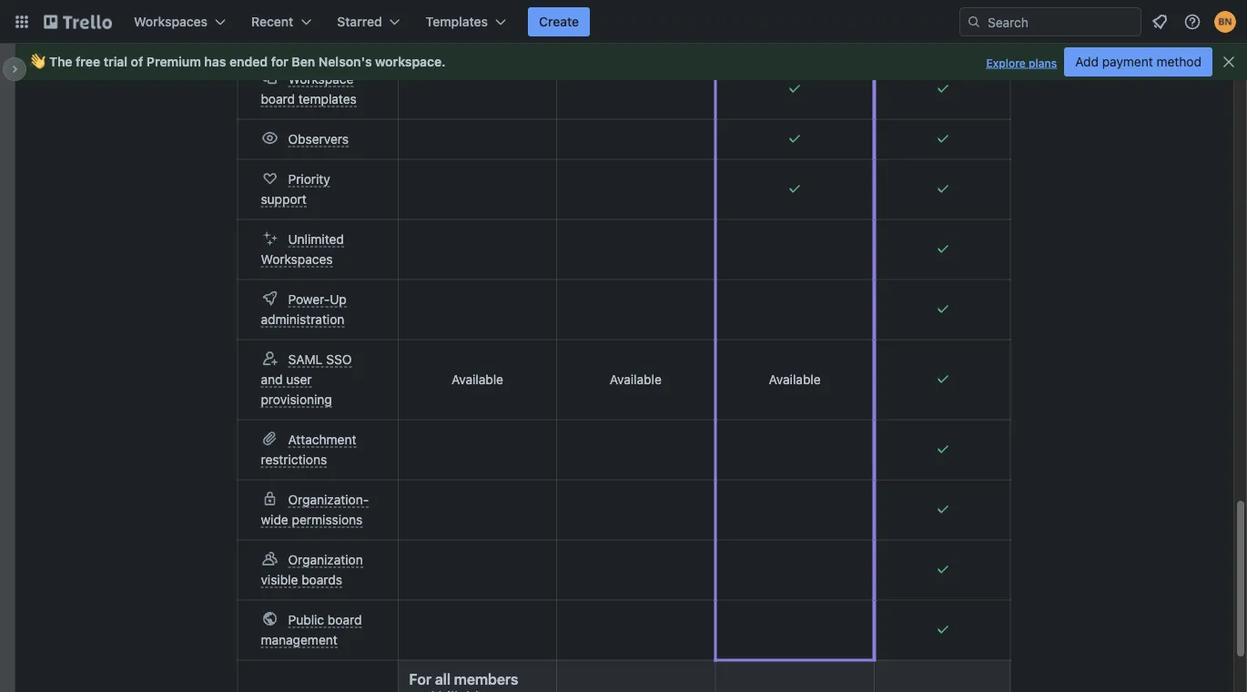 Task type: locate. For each thing, give the bounding box(es) containing it.
templates
[[299, 92, 357, 107]]

0 horizontal spatial board
[[261, 92, 295, 107]]

visible
[[261, 572, 298, 587]]

starred button
[[326, 7, 411, 36]]

organization- wide permissions
[[261, 492, 369, 527]]

board for templates
[[261, 92, 295, 107]]

workspaces up premium
[[134, 14, 208, 29]]

1 vertical spatial board
[[328, 612, 362, 627]]

available
[[452, 372, 504, 387], [610, 372, 662, 387], [769, 372, 821, 387]]

workspaces
[[134, 14, 208, 29], [261, 252, 333, 267]]

unlimited workspaces
[[261, 232, 344, 267]]

0 horizontal spatial available
[[452, 372, 504, 387]]

0 horizontal spatial workspaces
[[134, 14, 208, 29]]

1 horizontal spatial available
[[610, 372, 662, 387]]

attachment restrictions
[[261, 432, 356, 467]]

board down for
[[261, 92, 295, 107]]

ben
[[292, 54, 315, 69]]

create
[[539, 14, 579, 29]]

ended
[[229, 54, 268, 69]]

free
[[76, 54, 100, 69]]

workspaces down unlimited
[[261, 252, 333, 267]]

and down for
[[409, 689, 435, 692]]

1 horizontal spatial board
[[328, 612, 362, 627]]

priority support
[[261, 172, 330, 207]]

.
[[442, 54, 446, 69]]

👋
[[29, 54, 42, 69]]

1 vertical spatial workspaces
[[261, 252, 333, 267]]

organization
[[288, 552, 363, 567]]

explore plans button
[[987, 52, 1057, 74]]

3 available from the left
[[769, 372, 821, 387]]

payment
[[1103, 54, 1153, 69]]

0 vertical spatial workspaces
[[134, 14, 208, 29]]

management
[[261, 632, 338, 647]]

administration
[[261, 312, 345, 327]]

plans
[[1029, 56, 1057, 69]]

templates button
[[415, 7, 517, 36]]

0 vertical spatial and
[[261, 372, 283, 387]]

add payment method
[[1076, 54, 1202, 69]]

and
[[261, 372, 283, 387], [409, 689, 435, 692]]

board inside workspace board templates
[[261, 92, 295, 107]]

add
[[1076, 54, 1099, 69]]

power-
[[288, 292, 330, 307]]

attachment
[[288, 432, 356, 447]]

and inside saml sso and user provisioning
[[261, 372, 283, 387]]

support
[[261, 192, 307, 207]]

wide
[[261, 512, 288, 527]]

ben nelson (bennelson96) image
[[1215, 11, 1237, 33]]

1 vertical spatial and
[[409, 689, 435, 692]]

explore plans
[[987, 56, 1057, 69]]

organization visible boards
[[261, 552, 363, 587]]

board right public
[[328, 612, 362, 627]]

public board management
[[261, 612, 362, 647]]

1 horizontal spatial and
[[409, 689, 435, 692]]

for
[[409, 671, 432, 688]]

and left user
[[261, 372, 283, 387]]

2 horizontal spatial available
[[769, 372, 821, 387]]

user
[[286, 372, 312, 387]]

up
[[330, 292, 347, 307]]

0 horizontal spatial and
[[261, 372, 283, 387]]

board
[[261, 92, 295, 107], [328, 612, 362, 627]]

0 vertical spatial board
[[261, 92, 295, 107]]

banner
[[15, 44, 1248, 80]]

explore
[[987, 56, 1026, 69]]

1 horizontal spatial workspaces
[[261, 252, 333, 267]]

board inside public board management
[[328, 612, 362, 627]]

public
[[288, 612, 324, 627]]

members
[[454, 671, 518, 688]]

1 available from the left
[[452, 372, 504, 387]]

add payment method button
[[1065, 47, 1213, 76]]



Task type: vqa. For each thing, say whether or not it's contained in the screenshot.
Customize Views ICON
no



Task type: describe. For each thing, give the bounding box(es) containing it.
board for management
[[328, 612, 362, 627]]

search image
[[967, 15, 982, 29]]

sso
[[326, 352, 352, 367]]

recent
[[251, 14, 293, 29]]

templates
[[426, 14, 488, 29]]

create button
[[528, 7, 590, 36]]

power-up administration
[[261, 292, 347, 327]]

banner containing 👋
[[15, 44, 1248, 80]]

observers
[[288, 132, 349, 147]]

nelson's
[[319, 54, 372, 69]]

workspace
[[288, 71, 354, 87]]

Search field
[[982, 8, 1141, 36]]

premium
[[147, 54, 201, 69]]

the
[[49, 54, 72, 69]]

workspaces inside unlimited workspaces
[[261, 252, 333, 267]]

wave image
[[29, 54, 42, 70]]

👋 the free trial of premium has ended for ben nelson's workspace .
[[29, 54, 446, 69]]

0 notifications image
[[1149, 11, 1171, 33]]

unlimited
[[288, 232, 344, 247]]

workspace
[[375, 54, 442, 69]]

boards
[[302, 572, 342, 587]]

back to home image
[[44, 7, 112, 36]]

workspace board templates
[[261, 71, 357, 107]]

and inside for all members and billable guest
[[409, 689, 435, 692]]

has
[[204, 54, 226, 69]]

provisioning
[[261, 392, 332, 407]]

2 available from the left
[[610, 372, 662, 387]]

permissions
[[292, 512, 363, 527]]

workspaces inside popup button
[[134, 14, 208, 29]]

workspaces button
[[123, 7, 237, 36]]

organization-
[[288, 492, 369, 507]]

primary element
[[0, 0, 1248, 44]]

recent button
[[240, 7, 323, 36]]

saml
[[288, 352, 323, 367]]

for
[[271, 54, 288, 69]]

all
[[435, 671, 451, 688]]

restrictions
[[261, 452, 327, 467]]

billable
[[438, 689, 487, 692]]

saml sso and user provisioning
[[261, 352, 352, 407]]

for all members and billable guest
[[409, 671, 537, 692]]

method
[[1157, 54, 1202, 69]]

of
[[131, 54, 143, 69]]

open information menu image
[[1184, 13, 1202, 31]]

starred
[[337, 14, 382, 29]]

trial
[[104, 54, 128, 69]]

priority
[[288, 172, 330, 187]]



